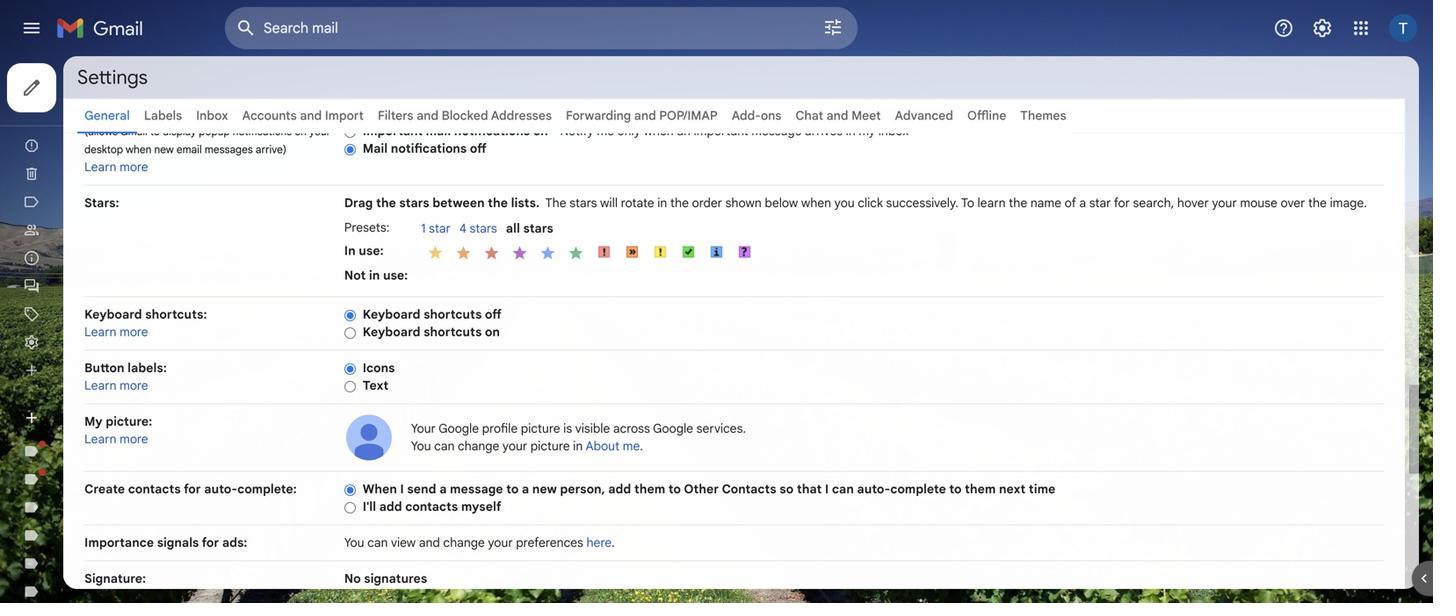 Task type: locate. For each thing, give the bounding box(es) containing it.
use: right in
[[359, 243, 384, 259]]

learn up button
[[84, 325, 116, 340]]

to down 'labels'
[[150, 125, 160, 138]]

labels:
[[128, 361, 167, 376]]

them left other
[[634, 482, 665, 497]]

on left - in the left of the page
[[533, 123, 548, 139]]

1 shortcuts from the top
[[424, 307, 482, 322]]

learn inside (allows gmail to display popup notifications on your desktop when new email messages arrive) learn more
[[84, 159, 116, 175]]

0 horizontal spatial auto-
[[204, 482, 237, 497]]

when down gmail
[[126, 143, 152, 156]]

2 auto- from the left
[[857, 482, 890, 497]]

auto-
[[204, 482, 237, 497], [857, 482, 890, 497]]

i left send
[[400, 482, 404, 497]]

4 more from the top
[[120, 432, 148, 447]]

and left an
[[634, 108, 656, 123]]

0 vertical spatial you
[[411, 439, 431, 454]]

picture left is
[[521, 421, 560, 437]]

1 horizontal spatial .
[[640, 439, 643, 454]]

0 vertical spatial can
[[434, 439, 455, 454]]

1 vertical spatial when
[[126, 143, 152, 156]]

your down the profile
[[503, 439, 527, 454]]

and left the import
[[300, 108, 322, 123]]

keyboard for keyboard shortcuts off
[[363, 307, 420, 322]]

0 horizontal spatial them
[[634, 482, 665, 497]]

and for filters
[[417, 108, 438, 123]]

new inside (allows gmail to display popup notifications on your desktop when new email messages arrive) learn more
[[154, 143, 174, 156]]

advanced search options image
[[815, 10, 851, 45]]

-
[[551, 123, 557, 139]]

filters
[[378, 108, 413, 123]]

settings
[[77, 65, 148, 90]]

0 horizontal spatial on
[[295, 125, 307, 138]]

the left order
[[670, 196, 689, 211]]

off for mail notifications off
[[470, 141, 487, 156]]

when
[[644, 123, 674, 139], [126, 143, 152, 156], [801, 196, 831, 211]]

keyboard up button
[[84, 307, 142, 322]]

learn more link down the "picture:"
[[84, 432, 148, 447]]

2 horizontal spatial can
[[832, 482, 854, 497]]

the right over
[[1308, 196, 1327, 211]]

for left search,
[[1114, 196, 1130, 211]]

your right hover
[[1212, 196, 1237, 211]]

learn
[[84, 159, 116, 175], [84, 325, 116, 340], [84, 378, 116, 394], [84, 432, 116, 447]]

can inside your google profile picture is visible across google services. you can change your picture in about me .
[[434, 439, 455, 454]]

off
[[470, 141, 487, 156], [485, 307, 502, 322]]

None search field
[[225, 7, 858, 49]]

star right 1
[[429, 221, 451, 236]]

picture image
[[344, 413, 393, 463]]

stars right the all
[[523, 221, 553, 236]]

a right of
[[1079, 196, 1086, 211]]

learn inside my picture: learn more
[[84, 432, 116, 447]]

learn inside button labels: learn more
[[84, 378, 116, 394]]

2 learn from the top
[[84, 325, 116, 340]]

and right the chat
[[827, 108, 848, 123]]

star right of
[[1089, 196, 1111, 211]]

learn more link for (allows
[[84, 159, 148, 175]]

0 vertical spatial .
[[640, 439, 643, 454]]

me left only
[[597, 123, 614, 139]]

1 them from the left
[[634, 482, 665, 497]]

2 learn more link from the top
[[84, 325, 148, 340]]

0 horizontal spatial star
[[429, 221, 451, 236]]

i right that
[[825, 482, 829, 497]]

can down your
[[434, 439, 455, 454]]

labels
[[144, 108, 182, 123]]

4 stars link
[[459, 221, 506, 238]]

change down the profile
[[458, 439, 499, 454]]

1 i from the left
[[400, 482, 404, 497]]

. right preferences
[[612, 536, 615, 551]]

view
[[391, 536, 416, 551]]

desktop
[[84, 143, 123, 156]]

add-
[[732, 108, 761, 123]]

0 vertical spatial add
[[608, 482, 631, 497]]

complete
[[890, 482, 946, 497]]

and for accounts
[[300, 108, 322, 123]]

2 google from the left
[[653, 421, 693, 437]]

1 vertical spatial for
[[184, 482, 201, 497]]

in down visible
[[573, 439, 583, 454]]

ads:
[[222, 536, 247, 551]]

is
[[563, 421, 572, 437]]

1 horizontal spatial auto-
[[857, 482, 890, 497]]

5 the from the left
[[1308, 196, 1327, 211]]

important mail notifications on - notify me only when an important message arrives in my inbox
[[363, 123, 909, 139]]

1 more from the top
[[120, 159, 148, 175]]

me
[[597, 123, 614, 139], [623, 439, 640, 454]]

use: down in use:
[[383, 268, 408, 283]]

new left 'person,'
[[532, 482, 557, 497]]

them
[[634, 482, 665, 497], [965, 482, 996, 497]]

contacts right create
[[128, 482, 181, 497]]

new down display
[[154, 143, 174, 156]]

2 vertical spatial can
[[367, 536, 388, 551]]

can right that
[[832, 482, 854, 497]]

0 vertical spatial contacts
[[128, 482, 181, 497]]

you down your
[[411, 439, 431, 454]]

and right filters
[[417, 108, 438, 123]]

0 vertical spatial new
[[154, 143, 174, 156]]

1 vertical spatial .
[[612, 536, 615, 551]]

filters and blocked addresses
[[378, 108, 552, 123]]

in use:
[[344, 243, 384, 259]]

services.
[[696, 421, 746, 437]]

the left lists.
[[488, 196, 508, 211]]

your inside your google profile picture is visible across google services. you can change your picture in about me .
[[503, 439, 527, 454]]

important
[[694, 123, 748, 139]]

shortcuts up keyboard shortcuts on
[[424, 307, 482, 322]]

2 horizontal spatial on
[[533, 123, 548, 139]]

arrives
[[805, 123, 843, 139]]

off up keyboard shortcuts on
[[485, 307, 502, 322]]

keyboard right keyboard shortcuts off radio
[[363, 307, 420, 322]]

change
[[458, 439, 499, 454], [443, 536, 485, 551]]

auto- up "ads:"
[[204, 482, 237, 497]]

use:
[[359, 243, 384, 259], [383, 268, 408, 283]]

mail
[[363, 141, 388, 156]]

1 learn from the top
[[84, 159, 116, 175]]

1 horizontal spatial i
[[825, 482, 829, 497]]

auto- right that
[[857, 482, 890, 497]]

contacts
[[722, 482, 776, 497]]

order
[[692, 196, 722, 211]]

messages
[[205, 143, 253, 156]]

can
[[434, 439, 455, 454], [832, 482, 854, 497], [367, 536, 388, 551]]

learn more link down button
[[84, 378, 148, 394]]

meet
[[852, 108, 881, 123]]

1 vertical spatial me
[[623, 439, 640, 454]]

more down labels:
[[120, 378, 148, 394]]

image.
[[1330, 196, 1367, 211]]

general
[[84, 108, 130, 123]]

google right your
[[439, 421, 479, 437]]

0 horizontal spatial i
[[400, 482, 404, 497]]

1 horizontal spatial me
[[623, 439, 640, 454]]

visible
[[575, 421, 610, 437]]

to left other
[[669, 482, 681, 497]]

keyboard inside keyboard shortcuts: learn more
[[84, 307, 142, 322]]

notifications down accounts
[[233, 125, 292, 138]]

create contacts for auto-complete:
[[84, 482, 297, 497]]

google right across
[[653, 421, 693, 437]]

navigation
[[0, 0, 211, 604]]

button
[[84, 361, 124, 376]]

2 horizontal spatial for
[[1114, 196, 1130, 211]]

that
[[797, 482, 822, 497]]

1 vertical spatial you
[[344, 536, 364, 551]]

in left my
[[846, 123, 856, 139]]

more inside keyboard shortcuts: learn more
[[120, 325, 148, 340]]

more down 'desktop'
[[120, 159, 148, 175]]

1 horizontal spatial for
[[202, 536, 219, 551]]

on
[[533, 123, 548, 139], [295, 125, 307, 138], [485, 325, 500, 340]]

Important mail notifications on radio
[[344, 126, 356, 139]]

1 horizontal spatial when
[[644, 123, 674, 139]]

star
[[1089, 196, 1111, 211], [429, 221, 451, 236]]

on down accounts and import link
[[295, 125, 307, 138]]

contacts
[[128, 482, 181, 497], [405, 500, 458, 515]]

1 horizontal spatial can
[[434, 439, 455, 454]]

learn more link down 'desktop'
[[84, 159, 148, 175]]

2 vertical spatial when
[[801, 196, 831, 211]]

text
[[363, 378, 389, 394]]

keyboard
[[84, 307, 142, 322], [363, 307, 420, 322], [363, 325, 420, 340]]

1 vertical spatial add
[[379, 500, 402, 515]]

4 learn more link from the top
[[84, 432, 148, 447]]

keyboard shortcuts off
[[363, 307, 502, 322]]

when left you
[[801, 196, 831, 211]]

new
[[154, 143, 174, 156], [532, 482, 557, 497]]

importance
[[84, 536, 154, 551]]

3 the from the left
[[670, 196, 689, 211]]

1 horizontal spatial star
[[1089, 196, 1111, 211]]

4 learn from the top
[[84, 432, 116, 447]]

0 horizontal spatial for
[[184, 482, 201, 497]]

add down when
[[379, 500, 402, 515]]

2 more from the top
[[120, 325, 148, 340]]

more inside my picture: learn more
[[120, 432, 148, 447]]

settings image
[[1312, 18, 1333, 39]]

0 vertical spatial off
[[470, 141, 487, 156]]

picture down is
[[531, 439, 570, 454]]

can left view
[[367, 536, 388, 551]]

1 horizontal spatial google
[[653, 421, 693, 437]]

profile
[[482, 421, 518, 437]]

1 google from the left
[[439, 421, 479, 437]]

1 learn more link from the top
[[84, 159, 148, 175]]

0 vertical spatial message
[[752, 123, 802, 139]]

in right not
[[369, 268, 380, 283]]

add right 'person,'
[[608, 482, 631, 497]]

shortcuts for on
[[424, 325, 482, 340]]

1 vertical spatial contacts
[[405, 500, 458, 515]]

complete:
[[237, 482, 297, 497]]

popup
[[199, 125, 230, 138]]

1 vertical spatial shortcuts
[[424, 325, 482, 340]]

learn more link for my
[[84, 432, 148, 447]]

contacts down send
[[405, 500, 458, 515]]

the
[[545, 196, 566, 211]]

0 vertical spatial star
[[1089, 196, 1111, 211]]

learn down 'desktop'
[[84, 159, 116, 175]]

1 horizontal spatial them
[[965, 482, 996, 497]]

stars right the 4
[[470, 221, 497, 236]]

1 the from the left
[[376, 196, 396, 211]]

0 horizontal spatial contacts
[[128, 482, 181, 497]]

1 vertical spatial use:
[[383, 268, 408, 283]]

gmail image
[[56, 11, 152, 46]]

1 horizontal spatial you
[[411, 439, 431, 454]]

search mail image
[[230, 12, 262, 44]]

0 horizontal spatial when
[[126, 143, 152, 156]]

a left 'person,'
[[522, 482, 529, 497]]

0 horizontal spatial add
[[379, 500, 402, 515]]

learn more link for keyboard
[[84, 325, 148, 340]]

1 vertical spatial off
[[485, 307, 502, 322]]

Mail notifications off radio
[[344, 143, 356, 156]]

stars up 1
[[399, 196, 429, 211]]

0 vertical spatial change
[[458, 439, 499, 454]]

on inside (allows gmail to display popup notifications on your desktop when new email messages arrive) learn more
[[295, 125, 307, 138]]

1 horizontal spatial contacts
[[405, 500, 458, 515]]

your down accounts and import link
[[309, 125, 331, 138]]

about me link
[[586, 439, 640, 454]]

person,
[[560, 482, 605, 497]]

1 vertical spatial message
[[450, 482, 503, 497]]

2 horizontal spatial when
[[801, 196, 831, 211]]

keyboard up icons
[[363, 325, 420, 340]]

. down across
[[640, 439, 643, 454]]

lists.
[[511, 196, 540, 211]]

when left an
[[644, 123, 674, 139]]

your down myself
[[488, 536, 513, 551]]

stars left 'will'
[[570, 196, 597, 211]]

add-ons link
[[732, 108, 782, 123]]

0 vertical spatial shortcuts
[[424, 307, 482, 322]]

a up i'll add contacts myself
[[439, 482, 447, 497]]

other
[[684, 482, 719, 497]]

0 horizontal spatial .
[[612, 536, 615, 551]]

Text radio
[[344, 380, 356, 394]]

you down i'll add contacts myself "option"
[[344, 536, 364, 551]]

the right drag
[[376, 196, 396, 211]]

arrive)
[[256, 143, 287, 156]]

0 horizontal spatial new
[[154, 143, 174, 156]]

2 horizontal spatial a
[[1079, 196, 1086, 211]]

notifications
[[454, 123, 530, 139], [233, 125, 292, 138], [391, 141, 467, 156]]

1 horizontal spatial add
[[608, 482, 631, 497]]

more inside button labels: learn more
[[120, 378, 148, 394]]

to
[[150, 125, 160, 138], [506, 482, 519, 497], [669, 482, 681, 497], [949, 482, 962, 497]]

when
[[363, 482, 397, 497]]

mail
[[426, 123, 451, 139]]

learn inside keyboard shortcuts: learn more
[[84, 325, 116, 340]]

of
[[1065, 196, 1076, 211]]

change inside your google profile picture is visible across google services. you can change your picture in about me .
[[458, 439, 499, 454]]

3 learn from the top
[[84, 378, 116, 394]]

for up signals
[[184, 482, 201, 497]]

0 vertical spatial when
[[644, 123, 674, 139]]

3 more from the top
[[120, 378, 148, 394]]

.
[[640, 439, 643, 454], [612, 536, 615, 551]]

off down "blocked"
[[470, 141, 487, 156]]

3 learn more link from the top
[[84, 378, 148, 394]]

0 vertical spatial me
[[597, 123, 614, 139]]

about
[[586, 439, 620, 454]]

search,
[[1133, 196, 1174, 211]]

1 vertical spatial star
[[429, 221, 451, 236]]

for left "ads:"
[[202, 536, 219, 551]]

a
[[1079, 196, 1086, 211], [439, 482, 447, 497], [522, 482, 529, 497]]

on down keyboard shortcuts off
[[485, 325, 500, 340]]

learn for button
[[84, 378, 116, 394]]

them left "next"
[[965, 482, 996, 497]]

more up labels:
[[120, 325, 148, 340]]

0 horizontal spatial me
[[597, 123, 614, 139]]

send
[[407, 482, 436, 497]]

1 vertical spatial new
[[532, 482, 557, 497]]

0 horizontal spatial can
[[367, 536, 388, 551]]

keyboard for keyboard shortcuts: learn more
[[84, 307, 142, 322]]

to
[[961, 196, 974, 211]]

forwarding and pop/imap
[[566, 108, 718, 123]]

0 horizontal spatial google
[[439, 421, 479, 437]]

4 the from the left
[[1009, 196, 1027, 211]]

2 shortcuts from the top
[[424, 325, 482, 340]]

0 horizontal spatial a
[[439, 482, 447, 497]]

successively.
[[886, 196, 959, 211]]

2 vertical spatial for
[[202, 536, 219, 551]]

importance signals for ads:
[[84, 536, 247, 551]]

learn more link up button
[[84, 325, 148, 340]]

the right learn
[[1009, 196, 1027, 211]]

more for picture:
[[120, 432, 148, 447]]

for
[[1114, 196, 1130, 211], [184, 482, 201, 497], [202, 536, 219, 551]]

off for keyboard shortcuts off
[[485, 307, 502, 322]]

0 horizontal spatial you
[[344, 536, 364, 551]]

me down across
[[623, 439, 640, 454]]

learn down button
[[84, 378, 116, 394]]

shortcuts down keyboard shortcuts off
[[424, 325, 482, 340]]

your inside (allows gmail to display popup notifications on your desktop when new email messages arrive) learn more
[[309, 125, 331, 138]]

When I send a message to a new person, add them to Other Contacts so that I can auto-complete to them next time radio
[[344, 484, 356, 497]]

your
[[411, 421, 436, 437]]

more down the "picture:"
[[120, 432, 148, 447]]

2 i from the left
[[825, 482, 829, 497]]

learn down my
[[84, 432, 116, 447]]

change down myself
[[443, 536, 485, 551]]

create
[[84, 482, 125, 497]]

offline link
[[967, 108, 1006, 123]]



Task type: vqa. For each thing, say whether or not it's contained in the screenshot.
Offline
yes



Task type: describe. For each thing, give the bounding box(es) containing it.
rotate
[[621, 196, 654, 211]]

in right 'rotate'
[[657, 196, 667, 211]]

an
[[677, 123, 691, 139]]

presets:
[[344, 220, 390, 236]]

you inside your google profile picture is visible across google services. you can change your picture in about me .
[[411, 439, 431, 454]]

below
[[765, 196, 798, 211]]

only
[[617, 123, 641, 139]]

filters and blocked addresses link
[[378, 108, 552, 123]]

my
[[84, 414, 103, 430]]

2 them from the left
[[965, 482, 996, 497]]

inbox
[[196, 108, 228, 123]]

0 horizontal spatial message
[[450, 482, 503, 497]]

button labels: learn more
[[84, 361, 167, 394]]

shown
[[725, 196, 762, 211]]

shortcuts for off
[[424, 307, 482, 322]]

drag
[[344, 196, 373, 211]]

1 vertical spatial change
[[443, 536, 485, 551]]

myself
[[461, 500, 501, 515]]

ons
[[761, 108, 782, 123]]

no signatures
[[344, 572, 427, 587]]

gmail
[[120, 125, 147, 138]]

when i send a message to a new person, add them to other contacts so that i can auto-complete to them next time
[[363, 482, 1056, 497]]

when inside (allows gmail to display popup notifications on your desktop when new email messages arrive) learn more
[[126, 143, 152, 156]]

signatures
[[364, 572, 427, 587]]

1 horizontal spatial new
[[532, 482, 557, 497]]

mail notifications off
[[363, 141, 487, 156]]

1 horizontal spatial a
[[522, 482, 529, 497]]

. inside your google profile picture is visible across google services. you can change your picture in about me .
[[640, 439, 643, 454]]

accounts
[[242, 108, 297, 123]]

offline
[[967, 108, 1006, 123]]

preferences
[[516, 536, 583, 551]]

(allows gmail to display popup notifications on your desktop when new email messages arrive) learn more
[[84, 125, 331, 175]]

to down the profile
[[506, 482, 519, 497]]

display
[[163, 125, 196, 138]]

I'll add contacts myself radio
[[344, 502, 356, 515]]

chat
[[796, 108, 823, 123]]

click
[[858, 196, 883, 211]]

across
[[613, 421, 650, 437]]

1 horizontal spatial message
[[752, 123, 802, 139]]

notifications down mail
[[391, 141, 467, 156]]

and for chat
[[827, 108, 848, 123]]

shortcuts:
[[145, 307, 207, 322]]

hover
[[1177, 196, 1209, 211]]

between
[[433, 196, 485, 211]]

Keyboard shortcuts on radio
[[344, 327, 356, 340]]

advanced
[[895, 108, 953, 123]]

general link
[[84, 108, 130, 123]]

mouse
[[1240, 196, 1278, 211]]

important
[[363, 123, 423, 139]]

no
[[344, 572, 361, 587]]

my picture: learn more
[[84, 414, 152, 447]]

learn for my
[[84, 432, 116, 447]]

keyboard shortcuts: learn more
[[84, 307, 207, 340]]

for for create contacts for auto-complete:
[[184, 482, 201, 497]]

notifications right mail
[[454, 123, 530, 139]]

picture:
[[106, 414, 152, 430]]

1 star link
[[421, 221, 459, 238]]

and right view
[[419, 536, 440, 551]]

Keyboard shortcuts off radio
[[344, 309, 356, 322]]

labels link
[[144, 108, 182, 123]]

and for forwarding
[[634, 108, 656, 123]]

2 the from the left
[[488, 196, 508, 211]]

0 vertical spatial picture
[[521, 421, 560, 437]]

here
[[587, 536, 612, 551]]

more inside (allows gmail to display popup notifications on your desktop when new email messages arrive) learn more
[[120, 159, 148, 175]]

1 star 4 stars all stars
[[421, 221, 553, 236]]

1 auto- from the left
[[204, 482, 237, 497]]

more for shortcuts:
[[120, 325, 148, 340]]

themes
[[1020, 108, 1066, 123]]

0 vertical spatial for
[[1114, 196, 1130, 211]]

1 vertical spatial can
[[832, 482, 854, 497]]

name
[[1031, 196, 1062, 211]]

chat and meet
[[796, 108, 881, 123]]

in inside your google profile picture is visible across google services. you can change your picture in about me .
[[573, 439, 583, 454]]

1 horizontal spatial on
[[485, 325, 500, 340]]

stars:
[[84, 196, 119, 211]]

advanced link
[[895, 108, 953, 123]]

notify
[[560, 123, 594, 139]]

me inside your google profile picture is visible across google services. you can change your picture in about me .
[[623, 439, 640, 454]]

1
[[421, 221, 426, 236]]

icons
[[363, 361, 395, 376]]

support image
[[1273, 18, 1294, 39]]

i'll
[[363, 500, 376, 515]]

for for importance signals for ads:
[[202, 536, 219, 551]]

not in use:
[[344, 268, 408, 283]]

over
[[1281, 196, 1305, 211]]

keyboard for keyboard shortcuts on
[[363, 325, 420, 340]]

time
[[1029, 482, 1056, 497]]

1 vertical spatial picture
[[531, 439, 570, 454]]

forwarding
[[566, 108, 631, 123]]

your google profile picture is visible across google services. you can change your picture in about me .
[[411, 421, 746, 454]]

main menu image
[[21, 18, 42, 39]]

notifications inside (allows gmail to display popup notifications on your desktop when new email messages arrive) learn more
[[233, 125, 292, 138]]

signature:
[[84, 572, 146, 587]]

here link
[[587, 536, 612, 551]]

chat and meet link
[[796, 108, 881, 123]]

signals
[[157, 536, 199, 551]]

Search mail text field
[[264, 19, 773, 37]]

more for labels:
[[120, 378, 148, 394]]

next
[[999, 482, 1026, 497]]

you
[[835, 196, 855, 211]]

(allows
[[84, 125, 118, 138]]

email
[[177, 143, 202, 156]]

keyboard shortcuts on
[[363, 325, 500, 340]]

inbox link
[[196, 108, 228, 123]]

forwarding and pop/imap link
[[566, 108, 718, 123]]

0 vertical spatial use:
[[359, 243, 384, 259]]

import
[[325, 108, 364, 123]]

learn for keyboard
[[84, 325, 116, 340]]

to right complete
[[949, 482, 962, 497]]

to inside (allows gmail to display popup notifications on your desktop when new email messages arrive) learn more
[[150, 125, 160, 138]]

blocked
[[442, 108, 488, 123]]

accounts and import link
[[242, 108, 364, 123]]

learn more link for button
[[84, 378, 148, 394]]

my
[[859, 123, 875, 139]]

Icons radio
[[344, 363, 356, 376]]



